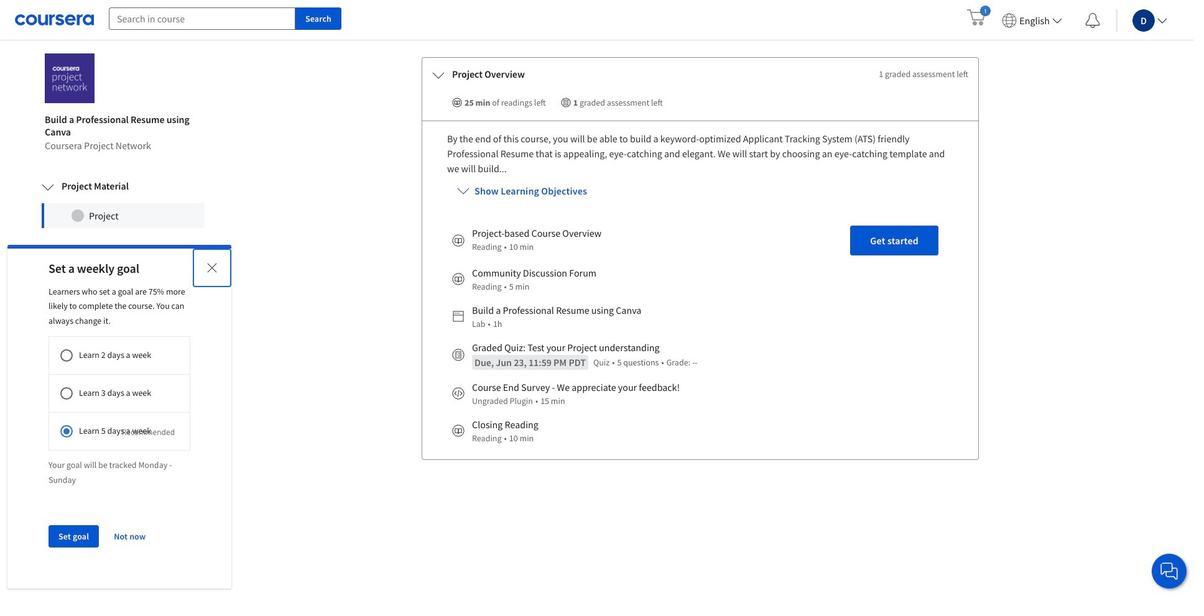Task type: vqa. For each thing, say whether or not it's contained in the screenshot.
SHOPPING CART: 1 ITEM image
yes



Task type: locate. For each thing, give the bounding box(es) containing it.
menu
[[961, 0, 1194, 40]]

coursera image
[[15, 10, 94, 30]]

option group
[[49, 336, 190, 451]]

dialog
[[7, 245, 231, 589]]



Task type: describe. For each thing, give the bounding box(es) containing it.
help center image
[[1162, 564, 1177, 579]]

coursera project network image
[[45, 53, 95, 103]]

shopping cart: 1 item image
[[967, 5, 991, 25]]

Search in course text field
[[109, 7, 295, 30]]



